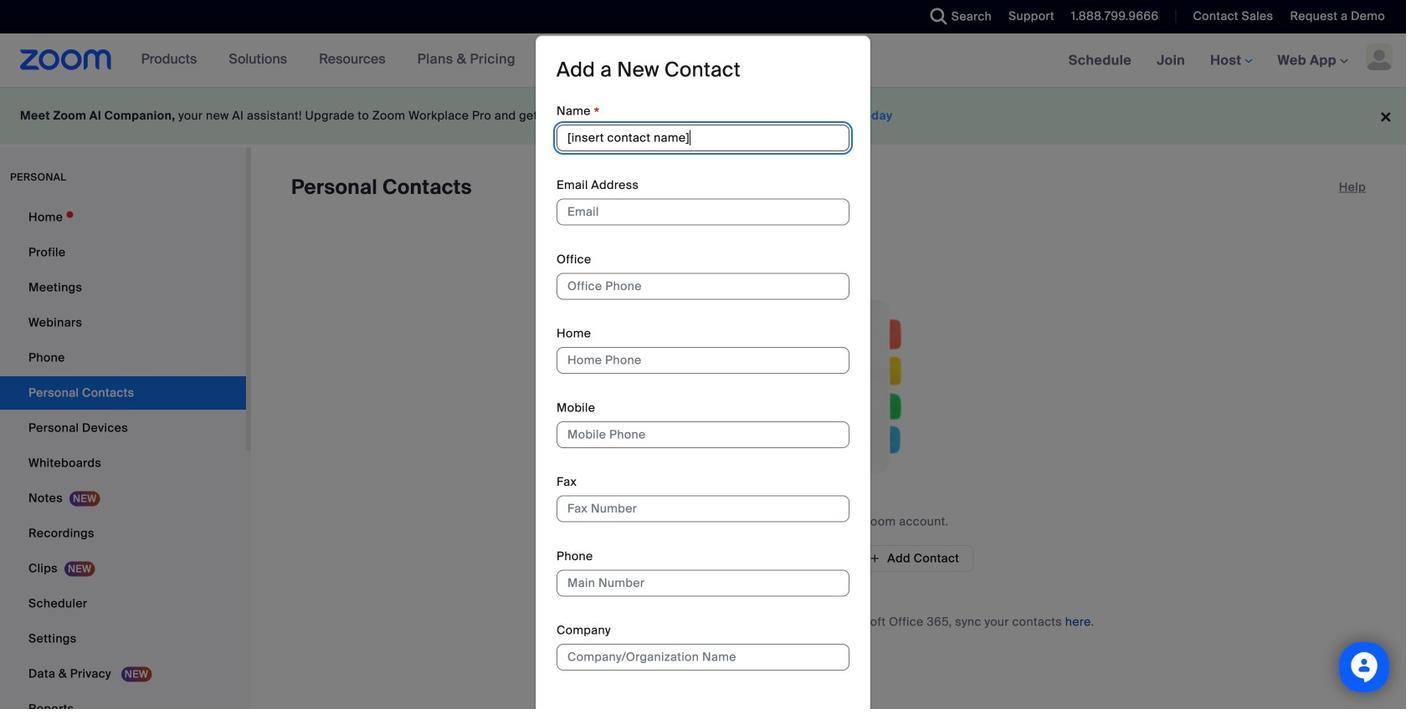 Task type: describe. For each thing, give the bounding box(es) containing it.
meetings navigation
[[1056, 33, 1406, 88]]

add image
[[869, 552, 881, 567]]

Email text field
[[557, 199, 850, 226]]

Mobile Phone text field
[[557, 422, 850, 449]]

Home Phone text field
[[557, 347, 850, 374]]

Main Number text field
[[557, 570, 850, 597]]



Task type: vqa. For each thing, say whether or not it's contained in the screenshot.
A
no



Task type: locate. For each thing, give the bounding box(es) containing it.
First and Last Name text field
[[557, 125, 850, 151]]

product information navigation
[[129, 33, 528, 87]]

Company/Organization Name text field
[[557, 645, 850, 671]]

personal menu menu
[[0, 201, 246, 710]]

dialog
[[536, 35, 871, 710]]

banner
[[0, 33, 1406, 88]]

footer
[[0, 87, 1406, 145]]

Fax Number text field
[[557, 496, 850, 523]]

Office Phone text field
[[557, 273, 850, 300]]



